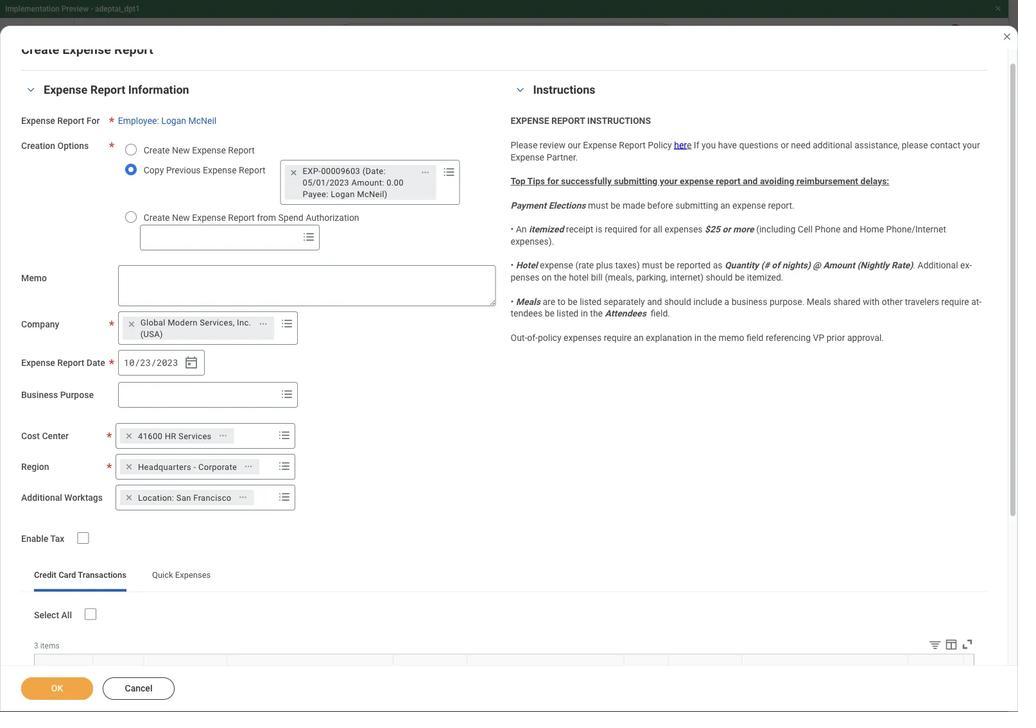 Task type: describe. For each thing, give the bounding box(es) containing it.
edit or view expense reports that require action element
[[283, 446, 457, 472]]

report
[[716, 176, 741, 187]]

reported
[[677, 260, 711, 271]]

1 / from the left
[[135, 357, 140, 369]]

possible
[[675, 178, 715, 190]]

- for headquarters
[[194, 462, 196, 472]]

prompts image for region
[[277, 459, 292, 474]]

of inside "last 4 digits of credit card number"
[[913, 676, 920, 685]]

(usa)
[[141, 329, 163, 339]]

calendar image
[[184, 355, 199, 371]]

expense up hotel
[[540, 260, 574, 271]]

0 horizontal spatial as
[[621, 178, 633, 190]]

hotel
[[516, 260, 538, 271]]

required
[[605, 224, 638, 235]]

all
[[61, 610, 72, 621]]

be inside . additional ex penses on the hotel bill (meals, parking, internet) should be itemized.
[[736, 272, 745, 283]]

expense up the zero
[[584, 140, 617, 150]]

all inside instructions group
[[654, 224, 663, 235]]

41600 hr services element
[[138, 430, 212, 442]]

payment for payment elections
[[54, 253, 95, 266]]

1 horizontal spatial a
[[574, 162, 580, 174]]

expense up search field
[[192, 212, 226, 223]]

submission
[[524, 139, 593, 154]]

her
[[675, 140, 687, 150]]

- for 04/20/2023
[[292, 503, 296, 514]]

report.
[[769, 200, 795, 211]]

have inside we are on a path to a zero day close! please help us make sure that we have properly captured all gms expenses by submitting them as soon as possible to ensure proper processing for the quarter.
[[816, 162, 838, 174]]

worktags
[[64, 493, 103, 503]]

0.00
[[387, 177, 404, 187]]

made
[[623, 200, 646, 211]]

1 meals from the left
[[516, 296, 541, 307]]

itemized.
[[748, 272, 784, 283]]

credit inside "last 4 digits of credit card number"
[[922, 676, 942, 685]]

credit card transaction: $22.00 element
[[504, 585, 630, 598]]

create inside main content
[[244, 323, 274, 335]]

expense up 'dashboard' icon
[[21, 116, 55, 126]]

we are on a path to a zero day close! please help us make sure that we have properly captured all gms expenses by submitting them as soon as possible to ensure proper processing for the quarter.
[[481, 162, 962, 190]]

0 horizontal spatial listed
[[557, 308, 579, 319]]

out-of-policy expenses require an explanation in the memo field referencing vp prior approval.
[[511, 333, 885, 343]]

the inside we are on a path to a zero day close! please help us make sure that we have properly captured all gms expenses by submitting them as soon as possible to ensure proper processing for the quarter.
[[868, 178, 883, 190]]

chevron down image
[[23, 85, 39, 94]]

in inside are to be listed separately and should include a business purpose. meals shared with other travelers require at tendees be listed in the
[[581, 308, 588, 319]]

draft for 04/20/2023 - exp-00009601
[[245, 492, 270, 501]]

x small image for region
[[123, 461, 136, 473]]

copy previous expense report
[[144, 165, 266, 175]]

x small image for cost center
[[123, 430, 136, 443]]

suggested links button
[[10, 296, 195, 327]]

exp-00009603 (date: 05/01/2023 amount: 0.00 payee: logan mcneil), press delete to clear value. option
[[285, 165, 437, 200]]

instructions
[[588, 116, 652, 126]]

cell
[[798, 224, 813, 235]]

submitting inside we are on a path to a zero day close! please help us make sure that we have properly captured all gms expenses by submitting them as soon as possible to ensure proper processing for the quarter.
[[542, 178, 592, 190]]

global modern services, inc. (usa), press delete to clear value. option
[[123, 317, 274, 340]]

an
[[516, 224, 527, 235]]

04/20/2023 - exp-00009601
[[242, 503, 360, 514]]

out
[[74, 360, 87, 371]]

expenses inside the expenses hub element
[[54, 82, 109, 97]]

ti
[[528, 176, 536, 187]]

1 vertical spatial in
[[695, 333, 702, 343]]

chevron down small image
[[169, 304, 184, 319]]

1 horizontal spatial your
[[660, 176, 678, 187]]

0 horizontal spatial must
[[588, 200, 609, 211]]

that inside we are on a path to a zero day close! please help us make sure that we have properly captured all gms expenses by submitting them as soon as possible to ensure proper processing for the quarter.
[[779, 162, 797, 174]]

include
[[694, 296, 723, 307]]

0 vertical spatial logan
[[161, 116, 186, 126]]

04/20/2023 - exp-00009601 element
[[242, 502, 390, 515]]

credit for credit card transactions
[[34, 571, 56, 580]]

related actions image
[[259, 320, 268, 329]]

1 vertical spatial must
[[643, 260, 663, 271]]

04/06/2023 - exp-00009600 element
[[242, 664, 390, 677]]

by
[[528, 178, 539, 190]]

@
[[814, 260, 822, 271]]

before
[[648, 200, 674, 211]]

prompts image for cost center
[[277, 428, 292, 443]]

additional inside . additional ex penses on the hotel bill (meals, parking, internet) should be itemized.
[[918, 260, 959, 271]]

headquarters - corporate
[[138, 462, 237, 472]]

navigation pane region
[[0, 59, 206, 713]]

nights)
[[783, 260, 811, 271]]

related actions image for center
[[219, 431, 228, 440]]

approval.
[[848, 333, 885, 343]]

quarter.
[[886, 178, 922, 190]]

the inside are to be listed separately and should include a business purpose. meals shared with other travelers require at tendees be listed in the
[[591, 308, 603, 319]]

corporate
[[199, 462, 237, 472]]

close create expense report image
[[1003, 31, 1013, 42]]

0 vertical spatial to
[[562, 162, 572, 174]]

- for 04/06/2023
[[292, 665, 296, 676]]

expense report information button
[[44, 83, 189, 97]]

amount:
[[352, 177, 385, 187]]

create down implementation
[[21, 42, 59, 57]]

toolbar inside create expense report dialog
[[919, 638, 975, 654]]

prompts image for create new expense report from spend authorization
[[301, 229, 317, 245]]

expense up expenses hub
[[62, 42, 111, 57]]

1 horizontal spatial or
[[723, 224, 732, 235]]

top ti ps for successfully submitting your expense report and avoiding reimbursement delays:
[[511, 176, 890, 187]]

create new expense report from spend authorization
[[144, 212, 360, 223]]

expense inside expense reports to submit edit or view expense reports that require action
[[283, 429, 327, 442]]

should inside are to be listed separately and should include a business purpose. meals shared with other travelers require at tendees be listed in the
[[665, 296, 692, 307]]

(#
[[762, 260, 770, 271]]

prompts image for business purpose
[[279, 387, 295, 402]]

reports for expense reports to submit edit or view expense reports that require action
[[330, 429, 371, 442]]

partner.
[[547, 152, 578, 162]]

needs attention
[[226, 385, 318, 400]]

read more
[[481, 207, 526, 217]]

services
[[179, 431, 212, 441]]

business
[[732, 296, 768, 307]]

employee:
[[118, 116, 159, 126]]

2 vertical spatial expenses
[[564, 333, 602, 343]]

are to be listed separately and should include a business purpose. meals shared with other travelers require at tendees be listed in the
[[511, 296, 982, 319]]

create expense report inside main content
[[244, 323, 351, 335]]

expense down create new expense report
[[203, 165, 237, 175]]

field.
[[651, 308, 671, 319]]

x small image for additional worktags
[[123, 491, 136, 504]]

row element
[[35, 655, 968, 706]]

expense inside expense reports link
[[54, 161, 93, 173]]

• meals
[[511, 296, 543, 307]]

the left the "memo"
[[704, 333, 717, 343]]

e
[[687, 140, 692, 150]]

zero
[[583, 162, 603, 174]]

create expense report inside dialog
[[21, 42, 153, 57]]

to
[[374, 429, 386, 442]]

x small image for company
[[125, 318, 138, 331]]

prompts image for copy previous expense report
[[442, 164, 457, 180]]

location: san francisco, press delete to clear value. option
[[120, 490, 254, 505]]

tab list inside create expense report dialog
[[21, 561, 988, 592]]

vp
[[814, 333, 825, 343]]

instructions group
[[511, 82, 988, 344]]

prior
[[827, 333, 846, 343]]

create expense report dialog
[[0, 26, 1019, 713]]

previous
[[166, 165, 201, 175]]

phone/internet
[[887, 224, 947, 235]]

1 vertical spatial to
[[718, 178, 727, 190]]

enable tax
[[21, 534, 64, 544]]

and inside (including cell phone and home phone/internet expenses).
[[843, 224, 858, 235]]

expense report instructions
[[511, 116, 652, 126]]

copy
[[144, 165, 164, 175]]

being
[[164, 360, 187, 371]]

home
[[861, 224, 885, 235]]

reports for expense reports
[[95, 161, 132, 173]]

exp- inside exp-00009603 (date: 05/01/2023 amount: 0.00 payee: logan mcneil)
[[303, 166, 321, 176]]

and inside are to be listed separately and should include a business purpose. meals shared with other travelers require at tendees be listed in the
[[648, 296, 663, 307]]

company
[[21, 319, 59, 330]]

main content containing expenses hub
[[0, 59, 1019, 713]]

expense report information group
[[21, 82, 498, 546]]

submit
[[389, 429, 426, 442]]

other
[[883, 296, 903, 307]]

on inside . additional ex penses on the hotel bill (meals, parking, internet) should be itemized.
[[542, 272, 552, 283]]

francisco
[[194, 493, 232, 503]]

avoiding
[[761, 176, 795, 187]]

contact
[[931, 140, 961, 150]]

creation
[[21, 141, 55, 151]]

prompts image for company
[[279, 316, 295, 331]]

find out your financial well-being
[[54, 360, 187, 371]]

assistance,
[[855, 140, 900, 150]]

04/06/2023
[[242, 665, 290, 676]]

Search field
[[141, 226, 299, 249]]

• for penses
[[511, 260, 514, 271]]

cost
[[21, 431, 40, 442]]

san
[[177, 493, 191, 503]]

0 horizontal spatial an
[[634, 333, 644, 343]]

1 ext link image from the top
[[169, 333, 184, 346]]

payment elections
[[54, 253, 140, 266]]

purpose
[[60, 390, 94, 400]]

implementation preview -   adeptai_dpt1 banner
[[0, 0, 1009, 59]]

related actions image for worktags
[[239, 493, 248, 502]]

transformation import image
[[169, 82, 184, 98]]

dashboard image
[[23, 128, 39, 144]]

expense reports to submit element
[[283, 428, 426, 446]]

more
[[734, 224, 755, 235]]

expenses inside tab list
[[175, 571, 211, 580]]

report inside "create expense report" link
[[319, 323, 351, 335]]

of-
[[528, 333, 538, 343]]

require inside expense reports to submit edit or view expense reports that require action
[[416, 447, 444, 457]]

expense up business
[[21, 358, 55, 368]]

expense inside expense reports to submit edit or view expense reports that require action
[[331, 447, 365, 457]]

expenses hub element
[[54, 81, 159, 99]]

exp-00009603 (date: 05/01/2023 amount: 0.00 payee: logan mcneil) element
[[303, 165, 414, 200]]

elections for payment elections must be made before submitting an expense report.
[[549, 200, 586, 211]]

services,
[[200, 318, 235, 327]]

read more button
[[475, 199, 531, 225]]

internet)
[[671, 272, 704, 283]]

1 horizontal spatial submitting
[[615, 176, 658, 187]]

global modern services, inc. (usa) element
[[141, 317, 252, 340]]

04/20/2023
[[242, 503, 290, 514]]

quantity
[[725, 260, 759, 271]]



Task type: vqa. For each thing, say whether or not it's contained in the screenshot.
justify icon
no



Task type: locate. For each thing, give the bounding box(es) containing it.
related actions image right services
[[219, 431, 228, 440]]

require left at
[[942, 296, 970, 307]]

2 vertical spatial or
[[301, 447, 309, 457]]

x small image
[[288, 166, 300, 179], [123, 430, 136, 443]]

draft up the '04/06/2023'
[[245, 654, 270, 663]]

1 vertical spatial require
[[604, 333, 632, 343]]

find out your financial well-being link
[[10, 353, 195, 378]]

2 horizontal spatial for
[[852, 178, 866, 190]]

prompts image right needs
[[279, 387, 295, 402]]

is
[[596, 224, 603, 235]]

implementation preview -   adeptai_dpt1
[[5, 4, 140, 13]]

expenses right quick
[[175, 571, 211, 580]]

2 horizontal spatial of
[[913, 676, 920, 685]]

2 meals from the left
[[808, 296, 832, 307]]

1 vertical spatial logan
[[331, 189, 355, 199]]

the inside . additional ex penses on the hotel bill (meals, parking, internet) should be itemized.
[[554, 272, 567, 283]]

0 horizontal spatial on
[[516, 162, 527, 174]]

0 vertical spatial must
[[588, 200, 609, 211]]

1 • from the top
[[511, 224, 514, 235]]

1 vertical spatial an
[[634, 333, 644, 343]]

elections inside instructions group
[[549, 200, 586, 211]]

1 vertical spatial your
[[660, 176, 678, 187]]

well-
[[145, 360, 164, 371]]

timely submission of expenses
[[481, 139, 668, 154]]

- inside 04/06/2023 - exp-00009600 element
[[292, 665, 296, 676]]

0 vertical spatial or
[[781, 140, 790, 150]]

card inside button
[[530, 586, 549, 596]]

exp- for 00009601
[[298, 503, 318, 514]]

1 vertical spatial or
[[723, 224, 732, 235]]

for right required
[[640, 224, 651, 235]]

last 4 digits of credit card number
[[913, 665, 961, 695]]

an
[[721, 200, 731, 211], [634, 333, 644, 343]]

expense down ensure
[[733, 200, 767, 211]]

additional worktags
[[21, 493, 103, 503]]

exp- for 00009600
[[298, 665, 318, 676]]

properly
[[841, 162, 879, 174]]

penses
[[511, 260, 973, 283]]

meals inside are to be listed separately and should include a business purpose. meals shared with other travelers require at tendees be listed in the
[[808, 296, 832, 307]]

prompts image down spend
[[301, 229, 317, 245]]

you
[[702, 140, 717, 150]]

x small image left 41600
[[123, 430, 136, 443]]

should down • hotel expense (rate plus taxes) must be reported as quantity (# of nights) @ amount (nightly rate)
[[706, 272, 733, 283]]

sure
[[755, 162, 776, 174]]

related actions image inside the headquarters - corporate, press delete to clear value. option
[[244, 462, 253, 471]]

0 vertical spatial payment
[[511, 200, 547, 211]]

0 vertical spatial x small image
[[125, 318, 138, 331]]

gms
[[940, 162, 962, 174]]

2 vertical spatial card
[[944, 676, 961, 685]]

0 vertical spatial should
[[706, 272, 733, 283]]

my tasks element
[[930, 24, 966, 53]]

for right ps
[[548, 176, 559, 187]]

2 vertical spatial x small image
[[123, 491, 136, 504]]

logan inside exp-00009603 (date: 05/01/2023 amount: 0.00 payee: logan mcneil)
[[331, 189, 355, 199]]

of down last
[[913, 676, 920, 685]]

credit inside button
[[504, 586, 528, 596]]

new up previous
[[172, 145, 190, 155]]

- right the '04/06/2023'
[[292, 665, 296, 676]]

your right contact
[[964, 140, 981, 150]]

(rate
[[576, 260, 594, 271]]

fullscreen image
[[961, 638, 975, 652]]

report
[[552, 116, 586, 126]]

prompts image
[[442, 164, 457, 180], [301, 229, 317, 245], [279, 316, 295, 331], [277, 428, 292, 443], [277, 489, 292, 505]]

1 vertical spatial reports
[[330, 429, 371, 442]]

successfully
[[562, 176, 612, 187]]

as
[[621, 178, 633, 190], [661, 178, 673, 190], [714, 260, 723, 271]]

be left made at the top right of page
[[611, 200, 621, 211]]

reports down overview link
[[95, 161, 132, 173]]

expense inside if you have questions or need additional assistance, please contact your expense partner.
[[511, 152, 545, 162]]

be up policy
[[545, 308, 555, 319]]

attendees
[[606, 308, 647, 319]]

for down properly
[[852, 178, 866, 190]]

your inside if you have questions or need additional assistance, please contact your expense partner.
[[964, 140, 981, 150]]

authorization
[[306, 212, 360, 223]]

0 horizontal spatial create expense report
[[21, 42, 153, 57]]

must
[[588, 200, 609, 211], [643, 260, 663, 271]]

2 vertical spatial to
[[558, 296, 566, 307]]

are inside we are on a path to a zero day close! please help us make sure that we have properly captured all gms expenses by submitting them as soon as possible to ensure proper processing for the quarter.
[[498, 162, 513, 174]]

have up reimbursement
[[816, 162, 838, 174]]

1 horizontal spatial an
[[721, 200, 731, 211]]

submitting down 'path'
[[542, 178, 592, 190]]

1 horizontal spatial as
[[661, 178, 673, 190]]

0 vertical spatial require
[[942, 296, 970, 307]]

new for create new expense report from spend authorization
[[172, 212, 190, 223]]

for
[[87, 116, 100, 126]]

2 vertical spatial exp-
[[298, 665, 318, 676]]

0 horizontal spatial elections
[[97, 253, 140, 266]]

related actions image inside 41600 hr services, press delete to clear value. option
[[219, 431, 228, 440]]

should up field.
[[665, 296, 692, 307]]

timely submission of expenses element
[[481, 137, 967, 155]]

1 vertical spatial of
[[772, 260, 781, 271]]

2 horizontal spatial expenses
[[665, 224, 703, 235]]

related actions image right corporate
[[244, 462, 253, 471]]

or inside if you have questions or need additional assistance, please contact your expense partner.
[[781, 140, 790, 150]]

- inside implementation preview -   adeptai_dpt1 banner
[[91, 4, 93, 13]]

- inside 04/20/2023 - exp-00009601 element
[[292, 503, 296, 514]]

expense reports link
[[10, 152, 195, 182]]

expense up the expense report for
[[44, 83, 88, 97]]

create expense report down memo text field in the top left of the page
[[244, 323, 351, 335]]

expense
[[62, 42, 111, 57], [44, 83, 88, 97], [21, 116, 55, 126], [584, 140, 617, 150], [192, 145, 226, 155], [511, 152, 545, 162], [54, 161, 93, 173], [203, 165, 237, 175], [192, 212, 226, 223], [277, 323, 317, 335], [21, 358, 55, 368], [283, 429, 327, 442]]

0 horizontal spatial card
[[59, 571, 76, 580]]

1 vertical spatial ext link image
[[169, 359, 184, 372]]

suggested
[[54, 305, 103, 318]]

/ right 23
[[151, 357, 157, 369]]

should inside . additional ex penses on the hotel bill (meals, parking, internet) should be itemized.
[[706, 272, 733, 283]]

- right 04/20/2023
[[292, 503, 296, 514]]

41600 hr services
[[138, 431, 212, 441]]

submitting down the possible
[[676, 200, 719, 211]]

41600
[[138, 431, 163, 441]]

• an itemized receipt is required for all expenses $25 or more
[[511, 224, 755, 235]]

expense down the expense reports to submit element
[[331, 447, 365, 457]]

credit for credit card transaction: $22.00
[[504, 586, 528, 596]]

2 horizontal spatial require
[[942, 296, 970, 307]]

x small image
[[125, 318, 138, 331], [123, 461, 136, 473], [123, 491, 136, 504]]

0 vertical spatial x small image
[[288, 166, 300, 179]]

1 horizontal spatial logan
[[331, 189, 355, 199]]

1 vertical spatial x small image
[[123, 461, 136, 473]]

prompts image
[[279, 387, 295, 402], [277, 459, 292, 474]]

• left hotel
[[511, 260, 514, 271]]

0 vertical spatial are
[[498, 162, 513, 174]]

of right "(#"
[[772, 260, 781, 271]]

x small image left location:
[[123, 491, 136, 504]]

0 vertical spatial in
[[581, 308, 588, 319]]

reports left to
[[330, 429, 371, 442]]

on
[[516, 162, 527, 174], [542, 272, 552, 283]]

0 vertical spatial •
[[511, 224, 514, 235]]

41600 hr services, press delete to clear value. option
[[120, 428, 234, 444]]

notifications large image
[[905, 32, 918, 45]]

soon
[[635, 178, 659, 190]]

prompts image down edit
[[277, 459, 292, 474]]

/
[[135, 357, 140, 369], [151, 357, 157, 369]]

0 vertical spatial prompts image
[[279, 387, 295, 402]]

elections up links
[[97, 253, 140, 266]]

1 horizontal spatial should
[[706, 272, 733, 283]]

logan left 'mcneil'
[[161, 116, 186, 126]]

create new expense report
[[144, 145, 255, 155]]

1 vertical spatial expenses
[[665, 224, 703, 235]]

as right reported
[[714, 260, 723, 271]]

elections for payment elections
[[97, 253, 140, 266]]

2 new from the top
[[172, 212, 190, 223]]

0 vertical spatial have
[[719, 140, 738, 150]]

quick expenses
[[152, 571, 211, 580]]

1 vertical spatial listed
[[557, 308, 579, 319]]

select to filter grid data image
[[929, 638, 943, 652]]

reports inside navigation pane region
[[95, 161, 132, 173]]

1 draft from the top
[[245, 492, 270, 501]]

please inside instructions group
[[511, 140, 538, 150]]

adeptai_dpt1
[[95, 4, 140, 13]]

related actions image right the (date:
[[421, 168, 430, 177]]

2 vertical spatial require
[[416, 447, 444, 457]]

credit down the "enable tax"
[[34, 571, 56, 580]]

ok button
[[21, 678, 93, 700]]

a inside are to be listed separately and should include a business purpose. meals shared with other travelers require at tendees be listed in the
[[725, 296, 730, 307]]

2 horizontal spatial and
[[843, 224, 858, 235]]

0 horizontal spatial your
[[89, 360, 106, 371]]

on inside we are on a path to a zero day close! please help us make sure that we have properly captured all gms expenses by submitting them as soon as possible to ensure proper processing for the quarter.
[[516, 162, 527, 174]]

headquarters - corporate, press delete to clear value. option
[[120, 459, 260, 475]]

0 horizontal spatial a
[[530, 162, 536, 174]]

must down them
[[588, 200, 609, 211]]

additional down region
[[21, 493, 62, 503]]

0 horizontal spatial of
[[596, 139, 608, 154]]

0 vertical spatial your
[[964, 140, 981, 150]]

expenses down we
[[481, 178, 525, 190]]

or left need
[[781, 140, 790, 150]]

expense down help
[[680, 176, 714, 187]]

1 vertical spatial new
[[172, 212, 190, 223]]

create
[[21, 42, 59, 57], [144, 145, 170, 155], [144, 212, 170, 223], [244, 323, 274, 335]]

and
[[743, 176, 758, 187], [843, 224, 858, 235], [648, 296, 663, 307]]

1 vertical spatial prompts image
[[277, 459, 292, 474]]

card for transaction:
[[530, 586, 549, 596]]

1 horizontal spatial card
[[530, 586, 549, 596]]

must up parking,
[[643, 260, 663, 271]]

new for create new expense report
[[172, 145, 190, 155]]

additional right the .
[[918, 260, 959, 271]]

reports inside expense reports to submit edit or view expense reports that require action
[[330, 429, 371, 442]]

to inside are to be listed separately and should include a business purpose. meals shared with other travelers require at tendees be listed in the
[[558, 296, 566, 307]]

0 vertical spatial reports
[[95, 161, 132, 173]]

0 horizontal spatial please
[[511, 140, 538, 150]]

1 vertical spatial all
[[654, 224, 663, 235]]

of inside instructions group
[[772, 260, 781, 271]]

0 horizontal spatial /
[[135, 357, 140, 369]]

2 horizontal spatial credit
[[922, 676, 942, 685]]

related actions image inside exp-00009603 (date: 05/01/2023 amount: 0.00 payee: logan mcneil), press delete to clear value. option
[[421, 168, 430, 177]]

headquarters - corporate element
[[138, 461, 237, 473]]

reimbursement
[[797, 176, 859, 187]]

payment elections must be made before submitting an expense report.
[[511, 200, 795, 211]]

x small image for copy previous expense report
[[288, 166, 300, 179]]

credit left "transaction:"
[[504, 586, 528, 596]]

on up • meals at the right of page
[[542, 272, 552, 283]]

- inside headquarters - corporate element
[[194, 462, 196, 472]]

0 horizontal spatial or
[[301, 447, 309, 457]]

close environment banner image
[[995, 4, 1003, 12]]

memo
[[21, 273, 47, 283]]

that inside expense reports to submit edit or view expense reports that require action
[[398, 447, 414, 457]]

expenses up close!
[[611, 139, 668, 154]]

main content
[[0, 59, 1019, 713]]

be up 'internet)'
[[665, 260, 675, 271]]

1 horizontal spatial please
[[656, 162, 688, 174]]

10 / 23 / 2023
[[124, 357, 178, 369]]

2 vertical spatial of
[[913, 676, 920, 685]]

global
[[141, 318, 166, 327]]

an down report
[[721, 200, 731, 211]]

x small image inside the headquarters - corporate, press delete to clear value. option
[[123, 461, 136, 473]]

location:
[[138, 493, 174, 503]]

overview
[[54, 130, 97, 142]]

cancel button
[[103, 678, 175, 700]]

create down copy
[[144, 212, 170, 223]]

0 horizontal spatial credit
[[34, 571, 56, 580]]

0 horizontal spatial submitting
[[542, 178, 592, 190]]

credit down 4
[[922, 676, 942, 685]]

as down close!
[[621, 178, 633, 190]]

the down properly
[[868, 178, 883, 190]]

0 horizontal spatial logan
[[161, 116, 186, 126]]

Business Purpose field
[[119, 383, 277, 407]]

0 vertical spatial and
[[743, 176, 758, 187]]

1 vertical spatial on
[[542, 272, 552, 283]]

0 vertical spatial that
[[779, 162, 797, 174]]

payment up "suggested"
[[54, 253, 95, 266]]

create expense report up expenses hub
[[21, 42, 153, 57]]

2 ext link image from the top
[[169, 359, 184, 372]]

taxes)
[[616, 260, 640, 271]]

3 • from the top
[[511, 296, 514, 307]]

x small image left headquarters
[[123, 461, 136, 473]]

quick
[[152, 571, 173, 580]]

be down quantity at the right of page
[[736, 272, 745, 283]]

credit card transaction: $22.00 button
[[489, 564, 734, 605]]

Memo text field
[[118, 265, 496, 306]]

bill
[[592, 272, 603, 283]]

0 horizontal spatial should
[[665, 296, 692, 307]]

1 vertical spatial credit
[[504, 586, 528, 596]]

1 vertical spatial card
[[530, 586, 549, 596]]

- right preview
[[91, 4, 93, 13]]

2 horizontal spatial card
[[944, 676, 961, 685]]

(date:
[[363, 166, 386, 176]]

as inside instructions group
[[714, 260, 723, 271]]

the left hotel
[[554, 272, 567, 283]]

exp- right the '04/06/2023'
[[298, 665, 318, 676]]

1 vertical spatial exp-
[[298, 503, 318, 514]]

2 • from the top
[[511, 260, 514, 271]]

card inside "last 4 digits of credit card number"
[[944, 676, 961, 685]]

1 horizontal spatial all
[[926, 162, 937, 174]]

2 horizontal spatial submitting
[[676, 200, 719, 211]]

are inside are to be listed separately and should include a business purpose. meals shared with other travelers require at tendees be listed in the
[[543, 296, 556, 307]]

the left "attendees"
[[591, 308, 603, 319]]

please down expense
[[511, 140, 538, 150]]

expense inside "create expense report" link
[[277, 323, 317, 335]]

expense up ti
[[511, 152, 545, 162]]

if
[[694, 140, 700, 150]]

0 vertical spatial elections
[[549, 200, 586, 211]]

payment for payment elections must be made before submitting an expense report.
[[511, 200, 547, 211]]

financial
[[109, 360, 143, 371]]

2 horizontal spatial your
[[964, 140, 981, 150]]

x small image left 05/01/2023
[[288, 166, 300, 179]]

reports
[[367, 447, 396, 457]]

• up out-
[[511, 296, 514, 307]]

have inside if you have questions or need additional assistance, please contact your expense partner.
[[719, 140, 738, 150]]

click to view/edit grid preferences image
[[945, 638, 959, 652]]

1 vertical spatial draft
[[245, 654, 270, 663]]

0 vertical spatial of
[[596, 139, 608, 154]]

0 horizontal spatial for
[[548, 176, 559, 187]]

related actions image inside location: san francisco, press delete to clear value. option
[[239, 493, 248, 502]]

0 vertical spatial draft
[[245, 492, 270, 501]]

draft for 04/06/2023 - exp-00009600
[[245, 654, 270, 663]]

captured
[[882, 162, 924, 174]]

10
[[124, 357, 135, 369]]

related actions image for previous
[[421, 168, 430, 177]]

04/06/2023 - exp-00009600
[[242, 665, 360, 676]]

or
[[781, 140, 790, 150], [723, 224, 732, 235], [301, 447, 309, 457]]

prompts image for additional worktags
[[277, 489, 292, 505]]

$22.00
[[603, 586, 630, 596]]

elections up receipt
[[549, 200, 586, 211]]

exp- up 05/01/2023
[[303, 166, 321, 176]]

require down submit
[[416, 447, 444, 457]]

1 horizontal spatial meals
[[808, 296, 832, 307]]

creation options
[[21, 141, 89, 151]]

amount
[[824, 260, 856, 271]]

elections inside navigation pane region
[[97, 253, 140, 266]]

that up avoiding
[[779, 162, 797, 174]]

view
[[311, 447, 329, 457]]

ex
[[961, 260, 973, 271]]

require inside are to be listed separately and should include a business purpose. meals shared with other travelers require at tendees be listed in the
[[942, 296, 970, 307]]

date
[[87, 358, 105, 368]]

0 vertical spatial listed
[[580, 296, 602, 307]]

for inside we are on a path to a zero day close! please help us make sure that we have properly captured all gms expenses by submitting them as soon as possible to ensure proper processing for the quarter.
[[852, 178, 866, 190]]

card down digits
[[944, 676, 961, 685]]

profile logan mcneil element
[[966, 24, 1002, 53]]

prompts image left we
[[442, 164, 457, 180]]

payment inside instructions group
[[511, 200, 547, 211]]

expense report date group
[[118, 350, 205, 376]]

00009601
[[318, 503, 360, 514]]

in right explanation
[[695, 333, 702, 343]]

all left gms
[[926, 162, 937, 174]]

chevron down image
[[513, 85, 528, 94]]

we
[[481, 162, 495, 174]]

ext link image inside find out your financial well-being link
[[169, 359, 184, 372]]

related actions image
[[421, 168, 430, 177], [219, 431, 228, 440], [244, 462, 253, 471], [239, 493, 248, 502]]

location: san francisco element
[[138, 492, 232, 504]]

1 horizontal spatial listed
[[580, 296, 602, 307]]

listed up policy
[[557, 308, 579, 319]]

require down "attendees"
[[604, 333, 632, 343]]

and left home
[[843, 224, 858, 235]]

x small image down links
[[125, 318, 138, 331]]

expense up copy previous expense report in the top left of the page
[[192, 145, 226, 155]]

1 horizontal spatial for
[[640, 224, 651, 235]]

expense up edit
[[283, 429, 327, 442]]

tab list
[[21, 561, 988, 592]]

suggested links element
[[10, 327, 195, 378]]

0 vertical spatial new
[[172, 145, 190, 155]]

or inside expense reports to submit edit or view expense reports that require action
[[301, 447, 309, 457]]

additional inside expense report information group
[[21, 493, 62, 503]]

2 / from the left
[[151, 357, 157, 369]]

3 items
[[34, 641, 59, 650]]

last
[[913, 665, 928, 674]]

payment down by on the top of page
[[511, 200, 547, 211]]

1 vertical spatial elections
[[97, 253, 140, 266]]

expense right related actions icon
[[277, 323, 317, 335]]

toolbar
[[919, 638, 975, 654]]

ext link image
[[169, 333, 184, 346], [169, 359, 184, 372]]

be down hotel
[[568, 296, 578, 307]]

0 horizontal spatial x small image
[[123, 430, 136, 443]]

prompts image right related actions icon
[[279, 316, 295, 331]]

2 vertical spatial •
[[511, 296, 514, 307]]

payment inside navigation pane region
[[54, 253, 95, 266]]

1 horizontal spatial on
[[542, 272, 552, 283]]

and up field.
[[648, 296, 663, 307]]

1 horizontal spatial x small image
[[288, 166, 300, 179]]

1 vertical spatial please
[[656, 162, 688, 174]]

expenses inside we are on a path to a zero day close! please help us make sure that we have properly captured all gms expenses by submitting them as soon as possible to ensure proper processing for the quarter.
[[481, 178, 525, 190]]

0 vertical spatial an
[[721, 200, 731, 211]]

tab list containing credit card transactions
[[21, 561, 988, 592]]

a right include
[[725, 296, 730, 307]]

(meals,
[[605, 272, 635, 283]]

report inside instructions group
[[620, 140, 646, 150]]

create down tasks
[[244, 323, 274, 335]]

close!
[[625, 162, 653, 174]]

exp-00009603 (date: 05/01/2023 amount: 0.00 payee: logan mcneil)
[[303, 166, 404, 199]]

ok
[[51, 684, 63, 694]]

0 vertical spatial card
[[59, 571, 76, 580]]

1 new from the top
[[172, 145, 190, 155]]

select
[[34, 610, 59, 621]]

please inside we are on a path to a zero day close! please help us make sure that we have properly captured all gms expenses by submitting them as soon as possible to ensure proper processing for the quarter.
[[656, 162, 688, 174]]

• for and
[[511, 224, 514, 235]]

that
[[779, 162, 797, 174], [398, 447, 414, 457]]

your inside suggested links element
[[89, 360, 106, 371]]

review
[[540, 140, 566, 150]]

payee:
[[303, 189, 329, 199]]

transactions
[[78, 571, 127, 580]]

credit card transactions
[[34, 571, 127, 580]]

expense down options on the left top of page
[[54, 161, 93, 173]]

expenses inside timely submission of expenses "element"
[[611, 139, 668, 154]]

from
[[257, 212, 276, 223]]

1 vertical spatial payment
[[54, 253, 95, 266]]

logan down 05/01/2023
[[331, 189, 355, 199]]

1 vertical spatial and
[[843, 224, 858, 235]]

have right you on the right of the page
[[719, 140, 738, 150]]

on up the top
[[516, 162, 527, 174]]

1 vertical spatial are
[[543, 296, 556, 307]]

expenses up for
[[54, 82, 109, 97]]

expense report date
[[21, 358, 105, 368]]

1 horizontal spatial expenses
[[564, 333, 602, 343]]

to right • meals at the right of page
[[558, 296, 566, 307]]

of inside timely submission of expenses "element"
[[596, 139, 608, 154]]

1 horizontal spatial that
[[779, 162, 797, 174]]

create up copy
[[144, 145, 170, 155]]

report
[[114, 42, 153, 57], [90, 83, 125, 97], [57, 116, 84, 126], [620, 140, 646, 150], [228, 145, 255, 155], [239, 165, 266, 175], [228, 212, 255, 223], [319, 323, 351, 335], [57, 358, 84, 368]]

expenses right policy
[[564, 333, 602, 343]]

0 horizontal spatial expenses
[[481, 178, 525, 190]]

all inside we are on a path to a zero day close! please help us make sure that we have properly captured all gms expenses by submitting them as soon as possible to ensure proper processing for the quarter.
[[926, 162, 937, 174]]

1 horizontal spatial in
[[695, 333, 702, 343]]

2 draft from the top
[[245, 654, 270, 663]]

x small image inside location: san francisco, press delete to clear value. option
[[123, 491, 136, 504]]

1 horizontal spatial are
[[543, 296, 556, 307]]

card for transactions
[[59, 571, 76, 580]]

expense report for
[[21, 116, 100, 126]]



